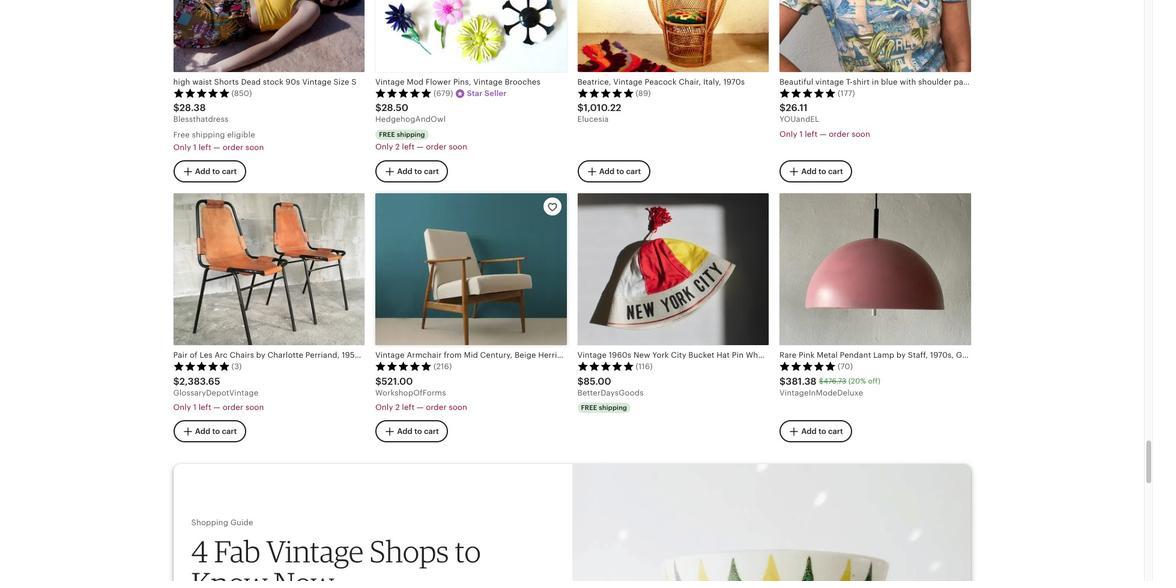 Task type: vqa. For each thing, say whether or not it's contained in the screenshot.
the right of
yes



Task type: describe. For each thing, give the bounding box(es) containing it.
by for chairs
[[256, 351, 266, 360]]

$ for 2,383.65
[[173, 376, 180, 387]]

add to cart down vintageinmodedeluxe
[[801, 427, 843, 436]]

$ for 521.00
[[375, 376, 382, 387]]

elucesia
[[578, 115, 609, 124]]

free for free shipping
[[581, 404, 597, 411]]

left inside free shipping only 2 left — order soon
[[402, 142, 415, 151]]

wheel
[[746, 351, 770, 360]]

les
[[200, 351, 213, 360]]

pin
[[732, 351, 744, 360]]

blue
[[881, 77, 898, 86]]

high waist shorts dead stock 90s vintage  size s
[[173, 77, 357, 86]]

to for 28.38
[[212, 167, 220, 176]]

rare
[[780, 351, 797, 360]]

to for 521.00
[[414, 427, 422, 436]]

476.73
[[824, 377, 847, 386]]

order for 26.11
[[829, 129, 850, 138]]

vintage mod flower pins, vintage brooches image
[[375, 0, 567, 72]]

mod
[[407, 77, 424, 86]]

vintage armchair from mid century, beige herringbone, restored
[[375, 351, 625, 360]]

80s
[[1009, 77, 1024, 86]]

— for 2,383.65
[[213, 403, 221, 412]]

workshopofforms
[[375, 389, 446, 398]]

off)
[[868, 377, 881, 386]]

beautiful vintage t-shirt in blue with shoulder pads from the 80s and 90s
[[780, 77, 1057, 86]]

26.11
[[786, 102, 808, 114]]

cart for 1,010.22
[[626, 167, 641, 176]]

shops
[[370, 533, 449, 570]]

soon for 26.11
[[852, 129, 870, 138]]

2 90s from the left
[[1042, 77, 1057, 86]]

rare pink metal pendant lamp by staff, 1970s, germany image
[[780, 193, 971, 345]]

$ 28.50 hedgehogandowl
[[375, 102, 446, 124]]

1960s
[[609, 351, 632, 360]]

to for 1,010.22
[[617, 167, 624, 176]]

beautiful vintage t-shirt in blue with shoulder pads from the 80s and 90s image
[[780, 0, 971, 72]]

free shipping only 2 left — order soon
[[375, 131, 467, 151]]

add to cart button for 26.11
[[780, 161, 852, 183]]

the
[[995, 77, 1007, 86]]

add for 1,010.22
[[599, 167, 615, 176]]

— for shipping
[[213, 143, 221, 152]]

(3)
[[232, 362, 242, 371]]

blessthatdress
[[173, 115, 229, 124]]

pins,
[[453, 77, 471, 86]]

rare pink metal pendant lamp by staff, 1970s, germany
[[780, 351, 991, 360]]

(89)
[[636, 89, 651, 98]]

vintage 1960s new york city bucket hat pin wheel tassle
[[578, 351, 795, 360]]

1 vertical spatial from
[[444, 351, 462, 360]]

$ 1,010.22 elucesia
[[578, 102, 622, 124]]

in
[[872, 77, 879, 86]]

1 horizontal spatial from
[[975, 77, 993, 86]]

youandel
[[780, 115, 820, 124]]

free shipping
[[581, 404, 627, 411]]

restored
[[591, 351, 625, 360]]

tassle
[[772, 351, 795, 360]]

pair of les arc chairs by charlotte perriand, 1950s, set of 2
[[173, 351, 398, 360]]

add to cart for 28.50
[[397, 167, 439, 176]]

5 out of 5 stars image for 26.11
[[780, 88, 836, 98]]

eligible
[[227, 130, 255, 139]]

(679)
[[434, 89, 453, 98]]

add to cart button down vintageinmodedeluxe
[[780, 421, 852, 443]]

$ for 381.38
[[780, 376, 786, 387]]

order inside free shipping only 2 left — order soon
[[426, 142, 447, 151]]

(116)
[[636, 362, 653, 371]]

1 90s from the left
[[286, 77, 300, 86]]

vintage
[[816, 77, 844, 86]]

cart for 26.11
[[828, 167, 843, 176]]

5 out of 5 stars image down pink
[[780, 362, 836, 371]]

armchair
[[407, 351, 442, 360]]

high waist shorts dead stock 90s vintage  size s image
[[173, 0, 365, 72]]

mid
[[464, 351, 478, 360]]

free shipping eligible only 1 left — order soon
[[173, 130, 264, 152]]

add for 521.00
[[397, 427, 413, 436]]

to for 2,383.65
[[212, 427, 220, 436]]

vintage 1960s new york city bucket hat pin wheel tassle image
[[578, 193, 769, 345]]

order for 2,383.65
[[223, 403, 243, 412]]

stock
[[263, 77, 284, 86]]

28.50
[[382, 102, 409, 114]]

2,383.65
[[180, 376, 220, 387]]

5 out of 5 stars image for 521.00
[[375, 362, 432, 371]]

$ for 1,010.22
[[578, 102, 584, 114]]

5 out of 5 stars image for 28.38
[[173, 88, 230, 98]]

know
[[191, 565, 268, 581]]

brooches
[[505, 77, 541, 86]]

$ 26.11 youandel only 1 left — order soon
[[780, 102, 870, 138]]

guide
[[230, 518, 253, 527]]

$ for 28.38
[[173, 102, 180, 114]]

4
[[191, 533, 208, 570]]

cart for 28.38
[[222, 167, 237, 176]]

add to cart for 521.00
[[397, 427, 439, 436]]

s
[[351, 77, 357, 86]]

only for shipping
[[173, 143, 191, 152]]

italy,
[[703, 77, 721, 86]]

beatrice, vintage peacock chair, italy, 1970s
[[578, 77, 745, 86]]

521.00
[[382, 376, 413, 387]]

(20%
[[849, 377, 866, 386]]

soon for 521.00
[[449, 403, 467, 412]]

peacock
[[645, 77, 677, 86]]

pair of les arc chairs by charlotte perriand, 1950s, set of 2 image
[[173, 193, 365, 345]]

left for 521.00
[[402, 403, 415, 412]]

add for 26.11
[[801, 167, 817, 176]]

(70)
[[838, 362, 853, 371]]

add to cart button for 2,383.65
[[173, 421, 246, 443]]

seller
[[485, 89, 507, 98]]

hedgehogandowl
[[375, 115, 446, 124]]



Task type: locate. For each thing, give the bounding box(es) containing it.
add to cart for 26.11
[[801, 167, 843, 176]]

2 horizontal spatial shipping
[[599, 404, 627, 411]]

set
[[369, 351, 381, 360]]

add to cart for 28.38
[[195, 167, 237, 176]]

bucket
[[689, 351, 715, 360]]

cart for 521.00
[[424, 427, 439, 436]]

0 horizontal spatial free
[[379, 131, 395, 138]]

$ inside $ 85.00 betterdaysgoods
[[578, 376, 584, 387]]

1 vertical spatial 2
[[393, 351, 398, 360]]

2 of from the left
[[384, 351, 391, 360]]

germany
[[956, 351, 991, 360]]

order for shipping
[[223, 143, 243, 152]]

$ down tassle
[[780, 376, 786, 387]]

lamp
[[874, 351, 895, 360]]

— inside $ 26.11 youandel only 1 left — order soon
[[820, 129, 827, 138]]

vintage inside 4 fab vintage shops to know now
[[266, 533, 364, 570]]

order down the glossarydepotvintage
[[223, 403, 243, 412]]

0 horizontal spatial by
[[256, 351, 266, 360]]

and
[[1026, 77, 1040, 86]]

add to cart button for 1,010.22
[[578, 161, 650, 183]]

$ inside $ 521.00 workshopofforms only 2 left — order soon
[[375, 376, 382, 387]]

add to cart button
[[173, 161, 246, 183], [375, 161, 448, 183], [578, 161, 650, 183], [780, 161, 852, 183], [173, 421, 246, 443], [375, 421, 448, 443], [780, 421, 852, 443]]

only down the youandel
[[780, 129, 798, 138]]

soon inside $ 26.11 youandel only 1 left — order soon
[[852, 129, 870, 138]]

t-
[[846, 77, 853, 86]]

chairs
[[230, 351, 254, 360]]

1 horizontal spatial by
[[897, 351, 906, 360]]

hat
[[717, 351, 730, 360]]

add to cart button for 521.00
[[375, 421, 448, 443]]

90s right the stock
[[286, 77, 300, 86]]

only inside $ 2,383.65 glossarydepotvintage only 1 left — order soon
[[173, 403, 191, 412]]

5 out of 5 stars image for 28.50
[[375, 88, 432, 98]]

1 of from the left
[[190, 351, 198, 360]]

5 out of 5 stars image down les
[[173, 362, 230, 371]]

of
[[190, 351, 198, 360], [384, 351, 391, 360]]

90s right and on the top of page
[[1042, 77, 1057, 86]]

only down 521.00
[[375, 403, 393, 412]]

vintage
[[302, 77, 331, 86], [375, 77, 405, 86], [473, 77, 503, 86], [614, 77, 643, 86], [375, 351, 405, 360], [578, 351, 607, 360], [266, 533, 364, 570]]

beige
[[515, 351, 536, 360]]

5 out of 5 stars image down waist
[[173, 88, 230, 98]]

soon inside free shipping only 2 left — order soon
[[449, 142, 467, 151]]

left down blessthatdress at the left top of the page
[[199, 143, 211, 152]]

free down "betterdaysgoods"
[[581, 404, 597, 411]]

only inside free shipping only 2 left — order soon
[[375, 142, 393, 151]]

1 inside $ 2,383.65 glossarydepotvintage only 1 left — order soon
[[193, 403, 197, 412]]

5 out of 5 stars image
[[173, 88, 230, 98], [375, 88, 432, 98], [578, 88, 634, 98], [780, 88, 836, 98], [173, 362, 230, 371], [375, 362, 432, 371], [578, 362, 634, 371], [780, 362, 836, 371]]

with
[[900, 77, 916, 86]]

0 horizontal spatial of
[[190, 351, 198, 360]]

left for shipping
[[199, 143, 211, 152]]

only for 521.00
[[375, 403, 393, 412]]

left for 26.11
[[805, 129, 818, 138]]

pink
[[799, 351, 815, 360]]

add to cart button down $ 2,383.65 glossarydepotvintage only 1 left — order soon
[[173, 421, 246, 443]]

only inside $ 521.00 workshopofforms only 2 left — order soon
[[375, 403, 393, 412]]

1 for 26.11
[[800, 129, 803, 138]]

cart for 28.50
[[424, 167, 439, 176]]

2 right "set"
[[393, 351, 398, 360]]

star seller
[[467, 89, 507, 98]]

0 vertical spatial free
[[379, 131, 395, 138]]

free
[[173, 130, 190, 139]]

shipping down hedgehogandowl
[[397, 131, 425, 138]]

add to cart down $ 2,383.65 glossarydepotvintage only 1 left — order soon
[[195, 427, 237, 436]]

2 vertical spatial 2
[[395, 403, 400, 412]]

add to cart down free shipping only 2 left — order soon
[[397, 167, 439, 176]]

add to cart for 1,010.22
[[599, 167, 641, 176]]

order down eligible
[[223, 143, 243, 152]]

1950s,
[[342, 351, 367, 360]]

add down the youandel
[[801, 167, 817, 176]]

from up the (216)
[[444, 351, 462, 360]]

perriand,
[[306, 351, 340, 360]]

by left staff,
[[897, 351, 906, 360]]

add down vintageinmodedeluxe
[[801, 427, 817, 436]]

— down hedgehogandowl
[[417, 142, 424, 151]]

0 horizontal spatial shipping
[[192, 130, 225, 139]]

order inside free shipping eligible only 1 left — order soon
[[223, 143, 243, 152]]

5 out of 5 stars image for 85.00
[[578, 362, 634, 371]]

order down workshopofforms
[[426, 403, 447, 412]]

free inside free shipping only 2 left — order soon
[[379, 131, 395, 138]]

add down workshopofforms
[[397, 427, 413, 436]]

left down hedgehogandowl
[[402, 142, 415, 151]]

add for 28.50
[[397, 167, 413, 176]]

$ down "set"
[[375, 376, 382, 387]]

soon down the glossarydepotvintage
[[245, 403, 264, 412]]

0 vertical spatial 2
[[395, 142, 400, 151]]

add to cart button down elucesia
[[578, 161, 650, 183]]

left for 2,383.65
[[199, 403, 211, 412]]

$ up hedgehogandowl
[[375, 102, 382, 114]]

5 out of 5 stars image up 1,010.22
[[578, 88, 634, 98]]

— down the glossarydepotvintage
[[213, 403, 221, 412]]

only down 2,383.65
[[173, 403, 191, 412]]

$ for 85.00
[[578, 376, 584, 387]]

1,010.22
[[584, 102, 622, 114]]

1 horizontal spatial shipping
[[397, 131, 425, 138]]

1 for shipping
[[193, 143, 197, 152]]

5 out of 5 stars image down mod on the top left
[[375, 88, 432, 98]]

soon down eligible
[[245, 143, 264, 152]]

add down elucesia
[[599, 167, 615, 176]]

shopping guide
[[191, 518, 253, 527]]

add to cart down $ 521.00 workshopofforms only 2 left — order soon
[[397, 427, 439, 436]]

arc
[[215, 351, 228, 360]]

— down workshopofforms
[[417, 403, 424, 412]]

1 horizontal spatial 90s
[[1042, 77, 1057, 86]]

vintage armchair from mid century, beige herringbone, restored image
[[375, 193, 567, 345]]

5 out of 5 stars image for 1,010.22
[[578, 88, 634, 98]]

$ 28.38 blessthatdress
[[173, 102, 229, 124]]

city
[[671, 351, 686, 360]]

$ up elucesia
[[578, 102, 584, 114]]

2 down workshopofforms
[[395, 403, 400, 412]]

pendant
[[840, 351, 871, 360]]

shipping inside free shipping eligible only 1 left — order soon
[[192, 130, 225, 139]]

dead
[[241, 77, 261, 86]]

— inside free shipping only 2 left — order soon
[[417, 142, 424, 151]]

$ 521.00 workshopofforms only 2 left — order soon
[[375, 376, 467, 412]]

order down (177)
[[829, 129, 850, 138]]

$ 85.00 betterdaysgoods
[[578, 376, 644, 398]]

shorts
[[214, 77, 239, 86]]

order
[[829, 129, 850, 138], [426, 142, 447, 151], [223, 143, 243, 152], [223, 403, 243, 412], [426, 403, 447, 412]]

1 vertical spatial 1
[[193, 143, 197, 152]]

left inside $ 26.11 youandel only 1 left — order soon
[[805, 129, 818, 138]]

add to cart down $ 26.11 youandel only 1 left — order soon
[[801, 167, 843, 176]]

$ 381.38 $ 476.73 (20% off) vintageinmodedeluxe
[[780, 376, 881, 398]]

century,
[[480, 351, 513, 360]]

— down vintage
[[820, 129, 827, 138]]

$ down pair
[[173, 376, 180, 387]]

vintageinmodedeluxe
[[780, 389, 863, 398]]

order inside $ 26.11 youandel only 1 left — order soon
[[829, 129, 850, 138]]

left down the youandel
[[805, 129, 818, 138]]

—
[[820, 129, 827, 138], [417, 142, 424, 151], [213, 143, 221, 152], [213, 403, 221, 412], [417, 403, 424, 412]]

1 down the glossarydepotvintage
[[193, 403, 197, 412]]

only down hedgehogandowl
[[375, 142, 393, 151]]

free
[[379, 131, 395, 138], [581, 404, 597, 411]]

— inside $ 2,383.65 glossarydepotvintage only 1 left — order soon
[[213, 403, 221, 412]]

1 vertical spatial free
[[581, 404, 597, 411]]

5 out of 5 stars image down restored
[[578, 362, 634, 371]]

1 down blessthatdress at the left top of the page
[[193, 143, 197, 152]]

1 down the youandel
[[800, 129, 803, 138]]

$ down herringbone,
[[578, 376, 584, 387]]

$ down high
[[173, 102, 180, 114]]

shipping inside free shipping only 2 left — order soon
[[397, 131, 425, 138]]

soon for 2,383.65
[[245, 403, 264, 412]]

— down blessthatdress at the left top of the page
[[213, 143, 221, 152]]

— for 521.00
[[417, 403, 424, 412]]

charlotte
[[268, 351, 303, 360]]

of right "set"
[[384, 351, 391, 360]]

5 out of 5 stars image down beautiful
[[780, 88, 836, 98]]

add
[[195, 167, 210, 176], [397, 167, 413, 176], [599, 167, 615, 176], [801, 167, 817, 176], [195, 427, 210, 436], [397, 427, 413, 436], [801, 427, 817, 436]]

star
[[467, 89, 483, 98]]

— inside free shipping eligible only 1 left — order soon
[[213, 143, 221, 152]]

to inside 4 fab vintage shops to know now
[[455, 533, 481, 570]]

add to cart button down $ 26.11 youandel only 1 left — order soon
[[780, 161, 852, 183]]

order for 521.00
[[426, 403, 447, 412]]

$ inside $ 1,010.22 elucesia
[[578, 102, 584, 114]]

left down workshopofforms
[[402, 403, 415, 412]]

order inside $ 521.00 workshopofforms only 2 left — order soon
[[426, 403, 447, 412]]

$ inside $ 26.11 youandel only 1 left — order soon
[[780, 102, 786, 114]]

shopping
[[191, 518, 228, 527]]

$ for 26.11
[[780, 102, 786, 114]]

flower
[[426, 77, 451, 86]]

fab
[[214, 533, 260, 570]]

only down free
[[173, 143, 191, 152]]

2 inside free shipping only 2 left — order soon
[[395, 142, 400, 151]]

add to cart button down free shipping only 2 left — order soon
[[375, 161, 448, 183]]

soon inside $ 521.00 workshopofforms only 2 left — order soon
[[449, 403, 467, 412]]

0 horizontal spatial from
[[444, 351, 462, 360]]

to for 26.11
[[819, 167, 826, 176]]

by for lamp
[[897, 351, 906, 360]]

from left "the"
[[975, 77, 993, 86]]

shipping for 28.38
[[192, 130, 225, 139]]

add for 2,383.65
[[195, 427, 210, 436]]

0 vertical spatial 1
[[800, 129, 803, 138]]

left inside $ 2,383.65 glossarydepotvintage only 1 left — order soon
[[199, 403, 211, 412]]

$ 2,383.65 glossarydepotvintage only 1 left — order soon
[[173, 376, 264, 412]]

soon inside $ 2,383.65 glossarydepotvintage only 1 left — order soon
[[245, 403, 264, 412]]

soon inside free shipping eligible only 1 left — order soon
[[245, 143, 264, 152]]

york
[[653, 351, 669, 360]]

high
[[173, 77, 190, 86]]

left inside free shipping eligible only 1 left — order soon
[[199, 143, 211, 152]]

(177)
[[838, 89, 855, 98]]

add to cart down free shipping eligible only 1 left — order soon
[[195, 167, 237, 176]]

5 out of 5 stars image up 521.00
[[375, 362, 432, 371]]

by right the chairs
[[256, 351, 266, 360]]

add down free shipping eligible only 1 left — order soon
[[195, 167, 210, 176]]

chair,
[[679, 77, 701, 86]]

$ up vintageinmodedeluxe
[[819, 377, 824, 386]]

shoulder
[[919, 77, 952, 86]]

2 by from the left
[[897, 351, 906, 360]]

betterdaysgoods
[[578, 389, 644, 398]]

1 by from the left
[[256, 351, 266, 360]]

5 out of 5 stars image for 2,383.65
[[173, 362, 230, 371]]

1 inside $ 26.11 youandel only 1 left — order soon
[[800, 129, 803, 138]]

shirt
[[853, 77, 870, 86]]

size
[[334, 77, 349, 86]]

add down the glossarydepotvintage
[[195, 427, 210, 436]]

of left les
[[190, 351, 198, 360]]

pair
[[173, 351, 188, 360]]

vintage mod flower pins, vintage brooches
[[375, 77, 541, 86]]

$ inside the '$ 28.38 blessthatdress'
[[173, 102, 180, 114]]

(216)
[[434, 362, 452, 371]]

left
[[805, 129, 818, 138], [402, 142, 415, 151], [199, 143, 211, 152], [199, 403, 211, 412], [402, 403, 415, 412]]

metal
[[817, 351, 838, 360]]

0 horizontal spatial 90s
[[286, 77, 300, 86]]

$ inside $ 2,383.65 glossarydepotvintage only 1 left — order soon
[[173, 376, 180, 387]]

herringbone,
[[538, 351, 589, 360]]

soon down the (216)
[[449, 403, 467, 412]]

add to cart button for 28.50
[[375, 161, 448, 183]]

add to cart button down workshopofforms
[[375, 421, 448, 443]]

2 vertical spatial 1
[[193, 403, 197, 412]]

shipping down "betterdaysgoods"
[[599, 404, 627, 411]]

only for 26.11
[[780, 129, 798, 138]]

1 horizontal spatial of
[[384, 351, 391, 360]]

shipping
[[192, 130, 225, 139], [397, 131, 425, 138], [599, 404, 627, 411]]

1 horizontal spatial free
[[581, 404, 597, 411]]

soon for shipping
[[245, 143, 264, 152]]

left down the glossarydepotvintage
[[199, 403, 211, 412]]

85.00
[[584, 376, 611, 387]]

add down free shipping only 2 left — order soon
[[397, 167, 413, 176]]

staff,
[[908, 351, 928, 360]]

— inside $ 521.00 workshopofforms only 2 left — order soon
[[417, 403, 424, 412]]

shipping down blessthatdress at the left top of the page
[[192, 130, 225, 139]]

add to cart button for 28.38
[[173, 161, 246, 183]]

add to cart down elucesia
[[599, 167, 641, 176]]

only inside free shipping eligible only 1 left — order soon
[[173, 143, 191, 152]]

free for free shipping only 2 left — order soon
[[379, 131, 395, 138]]

beautiful
[[780, 77, 814, 86]]

90s
[[286, 77, 300, 86], [1042, 77, 1057, 86]]

— for 26.11
[[820, 129, 827, 138]]

add to cart for 2,383.65
[[195, 427, 237, 436]]

2 inside $ 521.00 workshopofforms only 2 left — order soon
[[395, 403, 400, 412]]

4 fab vintage shops to know now
[[191, 533, 481, 581]]

28.38
[[180, 102, 206, 114]]

soon down (177)
[[852, 129, 870, 138]]

only inside $ 26.11 youandel only 1 left — order soon
[[780, 129, 798, 138]]

beatrice, vintage peacock chair, italy, 1970s image
[[578, 0, 769, 72]]

1 inside free shipping eligible only 1 left — order soon
[[193, 143, 197, 152]]

cart for 2,383.65
[[222, 427, 237, 436]]

1970s
[[724, 77, 745, 86]]

$ for 28.50
[[375, 102, 382, 114]]

order inside $ 2,383.65 glossarydepotvintage only 1 left — order soon
[[223, 403, 243, 412]]

waist
[[192, 77, 212, 86]]

add for 28.38
[[195, 167, 210, 176]]

shipping for 28.50
[[397, 131, 425, 138]]

$
[[173, 102, 180, 114], [375, 102, 382, 114], [578, 102, 584, 114], [780, 102, 786, 114], [173, 376, 180, 387], [375, 376, 382, 387], [578, 376, 584, 387], [780, 376, 786, 387], [819, 377, 824, 386]]

to for 28.50
[[414, 167, 422, 176]]

glossarydepotvintage
[[173, 389, 259, 398]]

order down hedgehogandowl
[[426, 142, 447, 151]]

pads
[[954, 77, 973, 86]]

only for 2,383.65
[[173, 403, 191, 412]]

soon down (679)
[[449, 142, 467, 151]]

now
[[274, 565, 334, 581]]

add to cart button down free shipping eligible only 1 left — order soon
[[173, 161, 246, 183]]

left inside $ 521.00 workshopofforms only 2 left — order soon
[[402, 403, 415, 412]]

only
[[780, 129, 798, 138], [375, 142, 393, 151], [173, 143, 191, 152], [173, 403, 191, 412], [375, 403, 393, 412]]

$ up the youandel
[[780, 102, 786, 114]]

2 down hedgehogandowl
[[395, 142, 400, 151]]

free down the 28.50 on the left
[[379, 131, 395, 138]]

0 vertical spatial from
[[975, 77, 993, 86]]

1 for 2,383.65
[[193, 403, 197, 412]]

(850)
[[232, 89, 252, 98]]

$ inside $ 28.50 hedgehogandowl
[[375, 102, 382, 114]]



